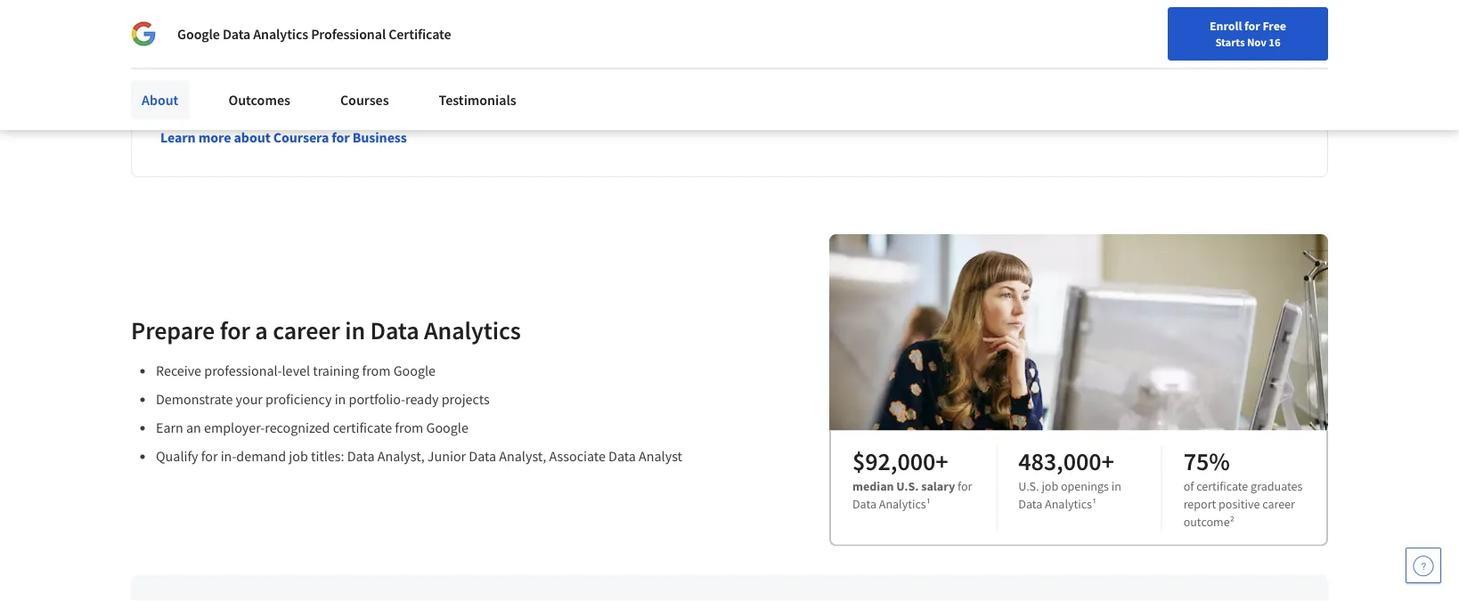 Task type: locate. For each thing, give the bounding box(es) containing it.
1 horizontal spatial analyst,
[[499, 448, 546, 466]]

your
[[939, 56, 962, 72], [236, 391, 263, 409]]

+ up salary
[[936, 446, 948, 477]]

analyst, left associate
[[499, 448, 546, 466]]

0 horizontal spatial ¹
[[926, 496, 931, 512]]

certificate
[[389, 25, 451, 43]]

starts
[[1216, 35, 1245, 49]]

+ inside $92,000 + median u.s. salary
[[936, 446, 948, 477]]

analytics up employees
[[253, 25, 308, 43]]

1 analyst, from the left
[[378, 448, 425, 466]]

1 horizontal spatial career
[[1263, 496, 1295, 512]]

²
[[1230, 514, 1235, 530]]

demonstrate
[[156, 391, 233, 409]]

0 vertical spatial job
[[289, 448, 308, 466]]

see how employees at top companies are mastering in-demand skills
[[160, 45, 709, 108]]

1 horizontal spatial from
[[395, 420, 424, 437]]

earn an employer-recognized certificate from google
[[156, 420, 469, 437]]

testimonials
[[439, 91, 517, 109]]

proficiency
[[266, 391, 332, 409]]

analyst,
[[378, 448, 425, 466], [499, 448, 546, 466]]

prepare
[[131, 315, 215, 346]]

None search field
[[254, 47, 682, 82]]

u.s. inside $92,000 + median u.s. salary
[[897, 478, 919, 494]]

+ up openings
[[1102, 446, 1115, 477]]

google
[[177, 25, 220, 43], [394, 362, 436, 380], [426, 420, 469, 437]]

portfolio-
[[349, 391, 405, 409]]

in- down employer- at the bottom of the page
[[221, 448, 236, 466]]

for inside "enroll for free starts nov 16"
[[1245, 18, 1261, 34]]

demand inside see how employees at top companies are mastering in-demand skills
[[189, 77, 277, 108]]

titles:
[[311, 448, 344, 466]]

prepare for a career in data analytics
[[131, 315, 521, 346]]

demand down how
[[189, 77, 277, 108]]

0 vertical spatial certificate
[[333, 420, 392, 437]]

for data analytics
[[853, 478, 972, 512]]

job
[[289, 448, 308, 466], [1042, 478, 1059, 494]]

for for demand
[[201, 448, 218, 466]]

in- down see at the top left of the page
[[160, 77, 189, 108]]

in right openings
[[1112, 478, 1122, 494]]

graduates
[[1251, 478, 1303, 494]]

of
[[1184, 478, 1194, 494]]

about
[[142, 91, 179, 109]]

for right qualify
[[201, 448, 218, 466]]

qualify for in-demand job titles: data analyst, junior data analyst, associate data analyst
[[156, 448, 682, 466]]

u.s. down $92,000 at the bottom of the page
[[897, 478, 919, 494]]

2 + from the left
[[1102, 446, 1115, 477]]

1 horizontal spatial u.s.
[[1019, 478, 1039, 494]]

data left analyst
[[609, 448, 636, 466]]

certificate
[[333, 420, 392, 437], [1197, 478, 1249, 494]]

openings
[[1061, 478, 1109, 494]]

0 horizontal spatial job
[[289, 448, 308, 466]]

in-
[[160, 77, 189, 108], [221, 448, 236, 466]]

2 vertical spatial in
[[1112, 478, 1122, 494]]

from up portfolio-
[[362, 362, 391, 380]]

data
[[223, 25, 251, 43], [370, 315, 419, 346], [347, 448, 375, 466], [469, 448, 496, 466], [609, 448, 636, 466], [853, 496, 877, 512], [1019, 496, 1043, 512]]

$92,000 + median u.s. salary
[[853, 446, 955, 494]]

demand
[[189, 77, 277, 108], [236, 448, 286, 466]]

data down 483,000
[[1019, 496, 1043, 512]]

2 u.s. from the left
[[1019, 478, 1039, 494]]

1 vertical spatial certificate
[[1197, 478, 1249, 494]]

for right salary
[[958, 478, 972, 494]]

courses
[[340, 91, 389, 109]]

0 vertical spatial your
[[939, 56, 962, 72]]

career up level
[[273, 315, 340, 346]]

a
[[255, 315, 268, 346]]

1 horizontal spatial ¹
[[1092, 496, 1097, 512]]

google up see at the top left of the page
[[177, 25, 220, 43]]

0 vertical spatial demand
[[189, 77, 277, 108]]

0 horizontal spatial your
[[236, 391, 263, 409]]

for for career
[[220, 315, 250, 346]]

are
[[563, 45, 597, 76]]

data right junior
[[469, 448, 496, 466]]

1 vertical spatial your
[[236, 391, 263, 409]]

analytics inside for data analytics
[[879, 496, 926, 512]]

in- inside see how employees at top companies are mastering in-demand skills
[[160, 77, 189, 108]]

your right find
[[939, 56, 962, 72]]

professional
[[311, 25, 386, 43]]

u.s. down 483,000
[[1019, 478, 1039, 494]]

business
[[353, 129, 407, 147]]

in down "training"
[[335, 391, 346, 409]]

1 ¹ from the left
[[926, 496, 931, 512]]

analyst, left junior
[[378, 448, 425, 466]]

1 vertical spatial career
[[1263, 496, 1295, 512]]

google up junior
[[426, 420, 469, 437]]

2 ¹ from the left
[[1092, 496, 1097, 512]]

in
[[345, 315, 365, 346], [335, 391, 346, 409], [1112, 478, 1122, 494]]

u.s.
[[897, 478, 919, 494], [1019, 478, 1039, 494]]

in up "training"
[[345, 315, 365, 346]]

0 vertical spatial career
[[273, 315, 340, 346]]

0 horizontal spatial analyst,
[[378, 448, 425, 466]]

skills
[[282, 77, 336, 108]]

career
[[273, 315, 340, 346], [1263, 496, 1295, 512]]

for left business
[[332, 129, 350, 147]]

your for find
[[939, 56, 962, 72]]

0 horizontal spatial u.s.
[[897, 478, 919, 494]]

help center image
[[1413, 555, 1435, 577]]

1 vertical spatial job
[[1042, 478, 1059, 494]]

for for starts
[[1245, 18, 1261, 34]]

¹
[[926, 496, 931, 512], [1092, 496, 1097, 512]]

483,000 + u.s. job openings in data analytics
[[1019, 446, 1122, 512]]

nov
[[1247, 35, 1267, 49]]

from up qualify for in-demand job titles: data analyst, junior data analyst, associate data analyst
[[395, 420, 424, 437]]

courses link
[[330, 80, 400, 119]]

analytics
[[253, 25, 308, 43], [424, 315, 521, 346], [879, 496, 926, 512], [1045, 496, 1092, 512]]

employees
[[255, 45, 370, 76]]

data down median at bottom right
[[853, 496, 877, 512]]

analytics down $92,000 + median u.s. salary
[[879, 496, 926, 512]]

job down 483,000
[[1042, 478, 1059, 494]]

+
[[936, 446, 948, 477], [1102, 446, 1115, 477]]

analytics up projects
[[424, 315, 521, 346]]

find your new career
[[913, 56, 1025, 72]]

¹ down openings
[[1092, 496, 1097, 512]]

data inside for data analytics
[[853, 496, 877, 512]]

for up nov
[[1245, 18, 1261, 34]]

associate
[[549, 448, 606, 466]]

0 horizontal spatial in-
[[160, 77, 189, 108]]

for left a
[[220, 315, 250, 346]]

1 horizontal spatial certificate
[[1197, 478, 1249, 494]]

coursera image
[[21, 50, 135, 79]]

+ inside 483,000 + u.s. job openings in data analytics
[[1102, 446, 1115, 477]]

google data analytics professional certificate
[[177, 25, 451, 43]]

1 u.s. from the left
[[897, 478, 919, 494]]

job inside 483,000 + u.s. job openings in data analytics
[[1042, 478, 1059, 494]]

job down recognized
[[289, 448, 308, 466]]

0 vertical spatial google
[[177, 25, 220, 43]]

demand down employer- at the bottom of the page
[[236, 448, 286, 466]]

google up ready
[[394, 362, 436, 380]]

0 horizontal spatial certificate
[[333, 420, 392, 437]]

for
[[1245, 18, 1261, 34], [332, 129, 350, 147], [220, 315, 250, 346], [201, 448, 218, 466], [958, 478, 972, 494]]

1 vertical spatial in-
[[221, 448, 236, 466]]

your down professional-
[[236, 391, 263, 409]]

1 horizontal spatial +
[[1102, 446, 1115, 477]]

receive
[[156, 362, 201, 380]]

1 vertical spatial in
[[335, 391, 346, 409]]

in inside 483,000 + u.s. job openings in data analytics
[[1112, 478, 1122, 494]]

1 horizontal spatial your
[[939, 56, 962, 72]]

1 + from the left
[[936, 446, 948, 477]]

1 horizontal spatial job
[[1042, 478, 1059, 494]]

0 vertical spatial in-
[[160, 77, 189, 108]]

career down graduates
[[1263, 496, 1295, 512]]

certificate up positive
[[1197, 478, 1249, 494]]

from
[[362, 362, 391, 380], [395, 420, 424, 437]]

median
[[853, 478, 894, 494]]

certificate down portfolio-
[[333, 420, 392, 437]]

¹ down salary
[[926, 496, 931, 512]]

coursera enterprise logos image
[[931, 58, 1288, 135]]

analytics down openings
[[1045, 496, 1092, 512]]

1 vertical spatial google
[[394, 362, 436, 380]]

receive professional-level training from google
[[156, 362, 436, 380]]

0 vertical spatial from
[[362, 362, 391, 380]]

0 horizontal spatial +
[[936, 446, 948, 477]]



Task type: describe. For each thing, give the bounding box(es) containing it.
+ for 483,000
[[1102, 446, 1115, 477]]

projects
[[442, 391, 490, 409]]

0 horizontal spatial career
[[273, 315, 340, 346]]

about link
[[131, 80, 189, 119]]

see
[[160, 45, 199, 76]]

an
[[186, 420, 201, 437]]

learn
[[160, 129, 196, 147]]

more
[[198, 129, 231, 147]]

2 analyst, from the left
[[499, 448, 546, 466]]

recognized
[[265, 420, 330, 437]]

coursera
[[273, 129, 329, 147]]

junior
[[428, 448, 466, 466]]

0 vertical spatial in
[[345, 315, 365, 346]]

¹ for $92,000
[[926, 496, 931, 512]]

show notifications image
[[1219, 58, 1240, 79]]

about
[[234, 129, 271, 147]]

outcomes link
[[218, 80, 301, 119]]

1 vertical spatial from
[[395, 420, 424, 437]]

positive
[[1219, 496, 1260, 512]]

mastering
[[602, 45, 709, 76]]

analyst
[[639, 448, 682, 466]]

career inside 75% of certificate graduates report positive career outcome
[[1263, 496, 1295, 512]]

data up how
[[223, 25, 251, 43]]

english
[[1118, 56, 1161, 74]]

career
[[991, 56, 1025, 72]]

1 vertical spatial demand
[[236, 448, 286, 466]]

2 vertical spatial google
[[426, 420, 469, 437]]

16
[[1269, 35, 1281, 49]]

certificate inside 75% of certificate graduates report positive career outcome
[[1197, 478, 1249, 494]]

earn
[[156, 420, 183, 437]]

english button
[[1086, 36, 1193, 94]]

new
[[965, 56, 988, 72]]

employer-
[[204, 420, 265, 437]]

outcomes
[[228, 91, 290, 109]]

for inside for data analytics
[[958, 478, 972, 494]]

find your new career link
[[904, 53, 1034, 76]]

data right titles:
[[347, 448, 375, 466]]

enroll for free starts nov 16
[[1210, 18, 1287, 49]]

analytics inside 483,000 + u.s. job openings in data analytics
[[1045, 496, 1092, 512]]

0 horizontal spatial from
[[362, 362, 391, 380]]

data inside 483,000 + u.s. job openings in data analytics
[[1019, 496, 1043, 512]]

learn more about coursera for business link
[[160, 129, 407, 147]]

75% of certificate graduates report positive career outcome
[[1184, 446, 1303, 530]]

demonstrate your proficiency in portfolio-ready projects
[[156, 391, 490, 409]]

75%
[[1184, 446, 1230, 477]]

enroll
[[1210, 18, 1242, 34]]

¹ for 483,000
[[1092, 496, 1097, 512]]

outcome
[[1184, 514, 1230, 530]]

+ for $92,000
[[936, 446, 948, 477]]

data up portfolio-
[[370, 315, 419, 346]]

companies
[[442, 45, 558, 76]]

learn more about coursera for business
[[160, 129, 407, 147]]

ready
[[405, 391, 439, 409]]

$92,000
[[853, 446, 936, 477]]

how
[[204, 45, 250, 76]]

find
[[913, 56, 936, 72]]

qualify
[[156, 448, 198, 466]]

training
[[313, 362, 359, 380]]

report
[[1184, 496, 1217, 512]]

for link
[[140, 0, 242, 36]]

top
[[401, 45, 437, 76]]

1 horizontal spatial in-
[[221, 448, 236, 466]]

483,000
[[1019, 446, 1102, 477]]

free
[[1263, 18, 1287, 34]]

level
[[282, 362, 310, 380]]

at
[[375, 45, 396, 76]]

shopping cart: 1 item image
[[1043, 49, 1077, 78]]

for
[[147, 9, 167, 27]]

salary
[[922, 478, 955, 494]]

professional-
[[204, 362, 282, 380]]

testimonials link
[[428, 80, 527, 119]]

google image
[[131, 21, 156, 46]]

u.s. inside 483,000 + u.s. job openings in data analytics
[[1019, 478, 1039, 494]]

your for demonstrate
[[236, 391, 263, 409]]



Task type: vqa. For each thing, say whether or not it's contained in the screenshot.
Find
yes



